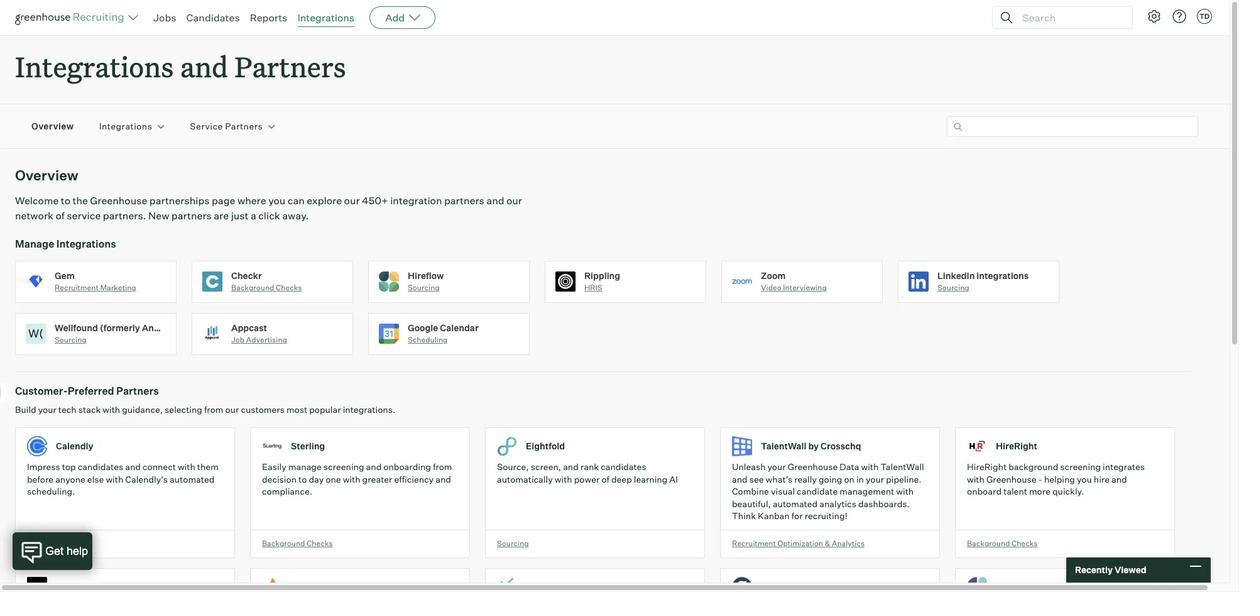 Task type: locate. For each thing, give the bounding box(es) containing it.
automated inside unleash your greenhouse data with talentwall and see what's really going on in your pipeline. combine visual candidate management with beautiful, automated analytics dashboards. think kanban for recruiting!
[[773, 498, 818, 509]]

recruitment down think
[[732, 539, 776, 548]]

partners down partnerships
[[172, 209, 212, 222]]

what's
[[766, 474, 793, 485]]

overview link
[[31, 120, 74, 133]]

greenhouse up really
[[788, 462, 838, 472]]

background checks down talent
[[968, 539, 1038, 548]]

you inside hireright background screening integrates with greenhouse - helping you hire and onboard talent more quickly.
[[1078, 474, 1093, 485]]

0 horizontal spatial of
[[56, 209, 65, 222]]

1 vertical spatial your
[[768, 462, 786, 472]]

and inside welcome to the greenhouse partnerships page where you can explore our 450+ integration partners and our network of service partners. new partners are just a click away.
[[487, 194, 505, 207]]

2 vertical spatial greenhouse
[[987, 474, 1037, 485]]

screening up helping
[[1061, 462, 1102, 472]]

screening
[[324, 462, 364, 472], [1061, 462, 1102, 472]]

2 vertical spatial your
[[866, 474, 885, 485]]

background for hireright background screening integrates with greenhouse - helping you hire and onboard talent more quickly.
[[968, 539, 1011, 548]]

1 vertical spatial automated
[[773, 498, 818, 509]]

0 vertical spatial talentwall
[[761, 441, 807, 452]]

0 horizontal spatial to
[[61, 194, 70, 207]]

1 vertical spatial you
[[1078, 474, 1093, 485]]

job
[[231, 335, 245, 345]]

welcome
[[15, 194, 59, 207]]

your up management
[[866, 474, 885, 485]]

0 vertical spatial you
[[269, 194, 286, 207]]

background checks
[[262, 539, 333, 548], [968, 539, 1038, 548]]

hire
[[1094, 474, 1110, 485]]

selecting
[[165, 404, 202, 415]]

you
[[269, 194, 286, 207], [1078, 474, 1093, 485]]

viewed
[[1115, 565, 1147, 575]]

rank
[[581, 462, 599, 472]]

1 vertical spatial overview
[[15, 167, 78, 184]]

talentwall up pipeline.
[[881, 462, 925, 472]]

scheduling
[[408, 335, 448, 345], [27, 539, 67, 548]]

1 horizontal spatial background checks
[[968, 539, 1038, 548]]

efficiency
[[395, 474, 434, 485]]

automated up for
[[773, 498, 818, 509]]

0 horizontal spatial automated
[[170, 474, 215, 485]]

1 vertical spatial greenhouse
[[788, 462, 838, 472]]

automatically
[[497, 474, 553, 485]]

1 vertical spatial talentwall
[[881, 462, 925, 472]]

with down screen, at the bottom of the page
[[555, 474, 573, 485]]

2 vertical spatial partners
[[116, 385, 159, 397]]

partners right the service
[[225, 121, 263, 132]]

sourcing inside wellfound (formerly angellist talent) sourcing
[[55, 335, 87, 345]]

dashboards.
[[859, 498, 910, 509]]

2 horizontal spatial checks
[[1012, 539, 1038, 548]]

in
[[857, 474, 864, 485]]

0 vertical spatial greenhouse
[[90, 194, 147, 207]]

candidates link
[[186, 11, 240, 24]]

0 vertical spatial hireright
[[996, 441, 1038, 452]]

with right else
[[106, 474, 123, 485]]

to down manage
[[299, 474, 307, 485]]

connect
[[143, 462, 176, 472]]

td
[[1200, 12, 1210, 21]]

greenhouse up talent
[[987, 474, 1037, 485]]

1 screening from the left
[[324, 462, 364, 472]]

hireright for hireright background screening integrates with greenhouse - helping you hire and onboard talent more quickly.
[[968, 462, 1007, 472]]

0 vertical spatial your
[[38, 404, 56, 415]]

screening inside hireright background screening integrates with greenhouse - helping you hire and onboard talent more quickly.
[[1061, 462, 1102, 472]]

0 horizontal spatial greenhouse
[[90, 194, 147, 207]]

talent
[[1004, 486, 1028, 497]]

candidates up deep
[[601, 462, 647, 472]]

integrations.
[[343, 404, 396, 415]]

2 background checks from the left
[[968, 539, 1038, 548]]

1 horizontal spatial from
[[433, 462, 452, 472]]

talentwall left by
[[761, 441, 807, 452]]

0 vertical spatial integrations link
[[298, 11, 355, 24]]

1 horizontal spatial partners
[[444, 194, 485, 207]]

preferred
[[68, 385, 114, 397]]

hireright
[[996, 441, 1038, 452], [968, 462, 1007, 472]]

jobs link
[[153, 11, 176, 24]]

more
[[1030, 486, 1051, 497]]

eightfold
[[526, 441, 565, 452]]

background
[[1009, 462, 1059, 472]]

partnerships
[[149, 194, 210, 207]]

recruitment down gem
[[55, 283, 99, 292]]

background down checkr
[[231, 283, 274, 292]]

with right one
[[343, 474, 361, 485]]

and inside source, screen, and rank candidates automatically with power of deep learning ai
[[563, 462, 579, 472]]

sourcing
[[408, 283, 440, 292], [938, 283, 970, 292], [55, 335, 87, 345], [497, 539, 529, 548]]

automated inside impress top candidates and connect with them before anyone else with calendly's automated scheduling.
[[170, 474, 215, 485]]

1 horizontal spatial greenhouse
[[788, 462, 838, 472]]

visual
[[771, 486, 795, 497]]

you up click
[[269, 194, 286, 207]]

1 vertical spatial of
[[602, 474, 610, 485]]

0 horizontal spatial from
[[204, 404, 224, 415]]

2 horizontal spatial greenhouse
[[987, 474, 1037, 485]]

pipeline.
[[887, 474, 922, 485]]

1 horizontal spatial to
[[299, 474, 307, 485]]

greenhouse up partners.
[[90, 194, 147, 207]]

1 horizontal spatial talentwall
[[881, 462, 925, 472]]

0 vertical spatial partners
[[235, 48, 346, 85]]

screening for one
[[324, 462, 364, 472]]

scheduling down google
[[408, 335, 448, 345]]

wellfound
[[55, 322, 98, 333]]

explore
[[307, 194, 342, 207]]

1 vertical spatial from
[[433, 462, 452, 472]]

1 vertical spatial integrations link
[[99, 120, 152, 133]]

candidate
[[797, 486, 838, 497]]

1 candidates from the left
[[78, 462, 123, 472]]

0 vertical spatial partners
[[444, 194, 485, 207]]

1 vertical spatial hireright
[[968, 462, 1007, 472]]

your for unleash
[[768, 462, 786, 472]]

from right selecting
[[204, 404, 224, 415]]

1 vertical spatial partners
[[172, 209, 212, 222]]

2 horizontal spatial your
[[866, 474, 885, 485]]

0 vertical spatial scheduling
[[408, 335, 448, 345]]

hireright up onboard at bottom
[[968, 462, 1007, 472]]

your for build
[[38, 404, 56, 415]]

partners right integration
[[444, 194, 485, 207]]

greenhouse inside welcome to the greenhouse partnerships page where you can explore our 450+ integration partners and our network of service partners. new partners are just a click away.
[[90, 194, 147, 207]]

wellfound (formerly angellist talent) sourcing
[[55, 322, 216, 345]]

you left hire
[[1078, 474, 1093, 485]]

0 horizontal spatial integrations link
[[99, 120, 152, 133]]

checks down talent
[[1012, 539, 1038, 548]]

background checks for hireright background screening integrates with greenhouse - helping you hire and onboard talent more quickly.
[[968, 539, 1038, 548]]

scheduling down scheduling. on the left bottom of page
[[27, 539, 67, 548]]

0 vertical spatial recruitment
[[55, 283, 99, 292]]

0 horizontal spatial you
[[269, 194, 286, 207]]

for
[[792, 511, 803, 521]]

appcast
[[231, 322, 267, 333]]

crosschq
[[821, 441, 862, 452]]

0 horizontal spatial screening
[[324, 462, 364, 472]]

integrates
[[1103, 462, 1145, 472]]

0 vertical spatial automated
[[170, 474, 215, 485]]

source,
[[497, 462, 529, 472]]

talentwall
[[761, 441, 807, 452], [881, 462, 925, 472]]

checks down compliance.
[[307, 539, 333, 548]]

your up what's
[[768, 462, 786, 472]]

background inside checkr background checks
[[231, 283, 274, 292]]

integrations link
[[298, 11, 355, 24], [99, 120, 152, 133]]

hireright background screening integrates with greenhouse - helping you hire and onboard talent more quickly.
[[968, 462, 1145, 497]]

automated down them
[[170, 474, 215, 485]]

1 horizontal spatial scheduling
[[408, 335, 448, 345]]

screening up one
[[324, 462, 364, 472]]

1 horizontal spatial your
[[768, 462, 786, 472]]

calendly's
[[125, 474, 168, 485]]

2 screening from the left
[[1061, 462, 1102, 472]]

0 vertical spatial to
[[61, 194, 70, 207]]

of left deep
[[602, 474, 610, 485]]

before
[[27, 474, 54, 485]]

of left service
[[56, 209, 65, 222]]

hireright inside hireright background screening integrates with greenhouse - helping you hire and onboard talent more quickly.
[[968, 462, 1007, 472]]

0 horizontal spatial checks
[[276, 283, 302, 292]]

on
[[845, 474, 855, 485]]

1 horizontal spatial candidates
[[601, 462, 647, 472]]

checks up appcast job advertising
[[276, 283, 302, 292]]

service partners
[[190, 121, 263, 132]]

overview
[[31, 121, 74, 132], [15, 167, 78, 184]]

partners
[[444, 194, 485, 207], [172, 209, 212, 222]]

1 horizontal spatial of
[[602, 474, 610, 485]]

1 horizontal spatial screening
[[1061, 462, 1102, 472]]

easily
[[262, 462, 287, 472]]

None text field
[[947, 116, 1199, 137]]

just
[[231, 209, 249, 222]]

and inside hireright background screening integrates with greenhouse - helping you hire and onboard talent more quickly.
[[1112, 474, 1128, 485]]

partners up guidance,
[[116, 385, 159, 397]]

greenhouse inside unleash your greenhouse data with talentwall and see what's really going on in your pipeline. combine visual candidate management with beautiful, automated analytics dashboards. think kanban for recruiting!
[[788, 462, 838, 472]]

1 horizontal spatial recruitment
[[732, 539, 776, 548]]

0 horizontal spatial candidates
[[78, 462, 123, 472]]

0 horizontal spatial talentwall
[[761, 441, 807, 452]]

manage
[[288, 462, 322, 472]]

-
[[1039, 474, 1043, 485]]

zoom video interviewing
[[761, 270, 827, 292]]

your down customer-
[[38, 404, 56, 415]]

from up efficiency
[[433, 462, 452, 472]]

screening inside easily manage screening and onboarding from decision to day one with greater efficiency and compliance.
[[324, 462, 364, 472]]

reports
[[250, 11, 288, 24]]

hireright up background
[[996, 441, 1038, 452]]

day
[[309, 474, 324, 485]]

from
[[204, 404, 224, 415], [433, 462, 452, 472]]

background down compliance.
[[262, 539, 305, 548]]

top
[[62, 462, 76, 472]]

0 horizontal spatial partners
[[172, 209, 212, 222]]

source, screen, and rank candidates automatically with power of deep learning ai
[[497, 462, 678, 485]]

recruitment optimization & analytics
[[732, 539, 865, 548]]

candidates
[[186, 11, 240, 24]]

background checks down compliance.
[[262, 539, 333, 548]]

1 vertical spatial recruitment
[[732, 539, 776, 548]]

0 horizontal spatial your
[[38, 404, 56, 415]]

impress
[[27, 462, 60, 472]]

talentwall inside unleash your greenhouse data with talentwall and see what's really going on in your pipeline. combine visual candidate management with beautiful, automated analytics dashboards. think kanban for recruiting!
[[881, 462, 925, 472]]

checks
[[276, 283, 302, 292], [307, 539, 333, 548], [1012, 539, 1038, 548]]

2 horizontal spatial our
[[507, 194, 522, 207]]

candidates up else
[[78, 462, 123, 472]]

1 horizontal spatial checks
[[307, 539, 333, 548]]

with up in at the bottom right of page
[[862, 462, 879, 472]]

add
[[385, 11, 405, 24]]

advertising
[[246, 335, 287, 345]]

partners.
[[103, 209, 146, 222]]

0 horizontal spatial background checks
[[262, 539, 333, 548]]

where
[[238, 194, 266, 207]]

background down onboard at bottom
[[968, 539, 1011, 548]]

to left the
[[61, 194, 70, 207]]

combine
[[732, 486, 769, 497]]

with down pipeline.
[[897, 486, 914, 497]]

0 horizontal spatial recruitment
[[55, 283, 99, 292]]

partners down reports link
[[235, 48, 346, 85]]

1 background checks from the left
[[262, 539, 333, 548]]

of inside source, screen, and rank candidates automatically with power of deep learning ai
[[602, 474, 610, 485]]

1 horizontal spatial you
[[1078, 474, 1093, 485]]

google
[[408, 322, 438, 333]]

configure image
[[1147, 9, 1162, 24]]

1 vertical spatial scheduling
[[27, 539, 67, 548]]

2 candidates from the left
[[601, 462, 647, 472]]

can
[[288, 194, 305, 207]]

background checks for easily manage screening and onboarding from decision to day one with greater efficiency and compliance.
[[262, 539, 333, 548]]

with up onboard at bottom
[[968, 474, 985, 485]]

hris
[[585, 283, 603, 292]]

candidates inside source, screen, and rank candidates automatically with power of deep learning ai
[[601, 462, 647, 472]]

onboard
[[968, 486, 1002, 497]]

1 horizontal spatial automated
[[773, 498, 818, 509]]

0 vertical spatial of
[[56, 209, 65, 222]]

0 vertical spatial overview
[[31, 121, 74, 132]]

1 vertical spatial to
[[299, 474, 307, 485]]



Task type: describe. For each thing, give the bounding box(es) containing it.
with right stack
[[103, 404, 120, 415]]

Search text field
[[1020, 8, 1122, 27]]

1 horizontal spatial integrations link
[[298, 11, 355, 24]]

ai
[[670, 474, 678, 485]]

td button
[[1198, 9, 1213, 24]]

greenhouse inside hireright background screening integrates with greenhouse - helping you hire and onboard talent more quickly.
[[987, 474, 1037, 485]]

onboarding
[[384, 462, 431, 472]]

think
[[732, 511, 756, 521]]

1 vertical spatial partners
[[225, 121, 263, 132]]

0 horizontal spatial scheduling
[[27, 539, 67, 548]]

(formerly
[[100, 322, 140, 333]]

compliance.
[[262, 486, 312, 497]]

greater
[[363, 474, 393, 485]]

and inside unleash your greenhouse data with talentwall and see what's really going on in your pipeline. combine visual candidate management with beautiful, automated analytics dashboards. think kanban for recruiting!
[[732, 474, 748, 485]]

scheduling.
[[27, 486, 75, 497]]

anyone
[[55, 474, 85, 485]]

linkedin
[[938, 270, 975, 281]]

with inside hireright background screening integrates with greenhouse - helping you hire and onboard talent more quickly.
[[968, 474, 985, 485]]

else
[[87, 474, 104, 485]]

recently viewed
[[1076, 565, 1147, 575]]

tech
[[58, 404, 77, 415]]

recruiting!
[[805, 511, 848, 521]]

recruitment inside "gem recruitment marketing"
[[55, 283, 99, 292]]

new
[[148, 209, 169, 222]]

scheduling inside google calendar scheduling
[[408, 335, 448, 345]]

candidates inside impress top candidates and connect with them before anyone else with calendly's automated scheduling.
[[78, 462, 123, 472]]

of inside welcome to the greenhouse partnerships page where you can explore our 450+ integration partners and our network of service partners. new partners are just a click away.
[[56, 209, 65, 222]]

background for easily manage screening and onboarding from decision to day one with greater efficiency and compliance.
[[262, 539, 305, 548]]

1 horizontal spatial our
[[344, 194, 360, 207]]

unleash your greenhouse data with talentwall and see what's really going on in your pipeline. combine visual candidate management with beautiful, automated analytics dashboards. think kanban for recruiting!
[[732, 462, 925, 521]]

sourcing inside hireflow sourcing
[[408, 283, 440, 292]]

sterling
[[291, 441, 325, 452]]

0 vertical spatial from
[[204, 404, 224, 415]]

with left them
[[178, 462, 195, 472]]

and inside impress top candidates and connect with them before anyone else with calendly's automated scheduling.
[[125, 462, 141, 472]]

impress top candidates and connect with them before anyone else with calendly's automated scheduling.
[[27, 462, 219, 497]]

calendar
[[440, 322, 479, 333]]

td button
[[1195, 6, 1215, 26]]

gem recruitment marketing
[[55, 270, 136, 292]]

checks inside checkr background checks
[[276, 283, 302, 292]]

screening for hire
[[1061, 462, 1102, 472]]

easily manage screening and onboarding from decision to day one with greater efficiency and compliance.
[[262, 462, 452, 497]]

screen,
[[531, 462, 562, 472]]

from inside easily manage screening and onboarding from decision to day one with greater efficiency and compliance.
[[433, 462, 452, 472]]

service partners link
[[190, 120, 263, 133]]

service
[[67, 209, 101, 222]]

integrations
[[977, 270, 1029, 281]]

integrations for bottommost integrations link
[[99, 121, 152, 132]]

angellist
[[142, 322, 183, 333]]

manage
[[15, 238, 54, 250]]

click
[[259, 209, 280, 222]]

customers
[[241, 404, 285, 415]]

integrations for rightmost integrations link
[[298, 11, 355, 24]]

w(
[[28, 327, 43, 340]]

kanban
[[758, 511, 790, 521]]

reports link
[[250, 11, 288, 24]]

manage integrations
[[15, 238, 116, 250]]

build
[[15, 404, 36, 415]]

talentwall by crosschq
[[761, 441, 862, 452]]

talent)
[[185, 322, 216, 333]]

hireflow
[[408, 270, 444, 281]]

see
[[750, 474, 764, 485]]

by
[[809, 441, 819, 452]]

450+
[[362, 194, 388, 207]]

with inside source, screen, and rank candidates automatically with power of deep learning ai
[[555, 474, 573, 485]]

marketing
[[100, 283, 136, 292]]

add button
[[370, 6, 436, 29]]

unleash
[[732, 462, 766, 472]]

build your tech stack with guidance, selecting from our customers most popular integrations.
[[15, 404, 396, 415]]

you inside welcome to the greenhouse partnerships page where you can explore our 450+ integration partners and our network of service partners. new partners are just a click away.
[[269, 194, 286, 207]]

to inside easily manage screening and onboarding from decision to day one with greater efficiency and compliance.
[[299, 474, 307, 485]]

decision
[[262, 474, 297, 485]]

calendly
[[56, 441, 93, 452]]

zoom
[[761, 270, 786, 281]]

to inside welcome to the greenhouse partnerships page where you can explore our 450+ integration partners and our network of service partners. new partners are just a click away.
[[61, 194, 70, 207]]

greenhouse recruiting image
[[15, 10, 128, 25]]

popular
[[309, 404, 341, 415]]

partners for integrations and partners
[[235, 48, 346, 85]]

the
[[73, 194, 88, 207]]

gem
[[55, 270, 75, 281]]

checks for hireright background screening integrates with greenhouse - helping you hire and onboard talent more quickly.
[[1012, 539, 1038, 548]]

0 horizontal spatial our
[[225, 404, 239, 415]]

data
[[840, 462, 860, 472]]

a
[[251, 209, 256, 222]]

customer-
[[15, 385, 68, 397]]

beautiful,
[[732, 498, 771, 509]]

power
[[574, 474, 600, 485]]

video
[[761, 283, 782, 292]]

sourcing inside linkedin integrations sourcing
[[938, 283, 970, 292]]

learning
[[634, 474, 668, 485]]

them
[[197, 462, 219, 472]]

with inside easily manage screening and onboarding from decision to day one with greater efficiency and compliance.
[[343, 474, 361, 485]]

quickly.
[[1053, 486, 1085, 497]]

guidance,
[[122, 404, 163, 415]]

appcast job advertising
[[231, 322, 287, 345]]

integrations for integrations and partners
[[15, 48, 174, 85]]

integration
[[391, 194, 442, 207]]

partners for customer-preferred partners
[[116, 385, 159, 397]]

most
[[287, 404, 308, 415]]

checks for easily manage screening and onboarding from decision to day one with greater efficiency and compliance.
[[307, 539, 333, 548]]

hireright for hireright
[[996, 441, 1038, 452]]

network
[[15, 209, 53, 222]]

checkr background checks
[[231, 270, 302, 292]]

welcome to the greenhouse partnerships page where you can explore our 450+ integration partners and our network of service partners. new partners are just a click away.
[[15, 194, 522, 222]]

away.
[[282, 209, 309, 222]]

are
[[214, 209, 229, 222]]

service
[[190, 121, 223, 132]]

stack
[[78, 404, 101, 415]]

helping
[[1045, 474, 1076, 485]]



Task type: vqa. For each thing, say whether or not it's contained in the screenshot.


